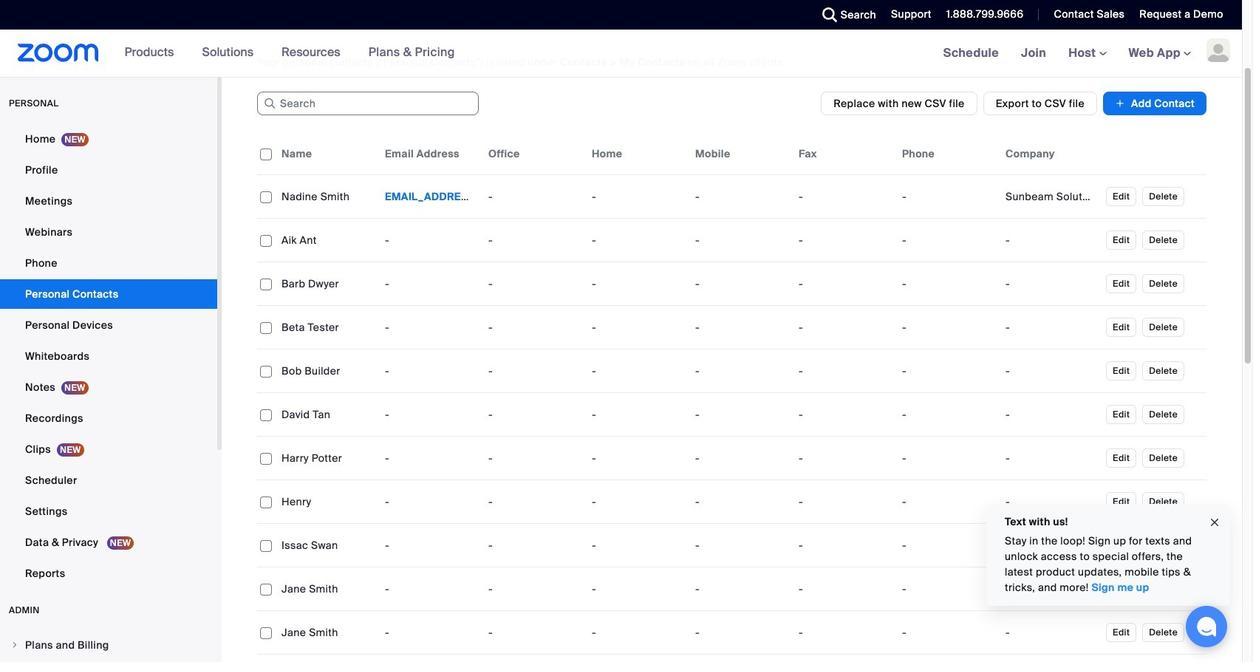 Task type: vqa. For each thing, say whether or not it's contained in the screenshot.
banner at top
yes



Task type: locate. For each thing, give the bounding box(es) containing it.
application
[[257, 133, 1218, 662]]

cell
[[379, 182, 483, 211], [793, 182, 897, 211], [897, 182, 1000, 211], [793, 225, 897, 255], [897, 225, 1000, 255], [1000, 225, 1103, 255], [793, 269, 897, 299], [897, 269, 1000, 299], [1000, 269, 1103, 299], [793, 313, 897, 342], [897, 313, 1000, 342], [1000, 313, 1103, 342], [793, 356, 897, 386], [897, 356, 1000, 386], [1000, 356, 1103, 386], [793, 400, 897, 429], [897, 400, 1000, 429], [1000, 400, 1103, 429], [793, 443, 897, 473], [897, 443, 1000, 473], [1000, 443, 1103, 473], [793, 487, 897, 517], [897, 487, 1000, 517], [1000, 487, 1103, 517], [793, 531, 897, 560], [897, 531, 1000, 560], [1000, 531, 1103, 560], [1000, 574, 1103, 604], [257, 655, 276, 662], [276, 655, 379, 662], [379, 655, 483, 662], [483, 655, 586, 662], [586, 655, 690, 662], [690, 655, 793, 662], [793, 655, 897, 662], [897, 655, 1000, 662], [1000, 655, 1103, 662], [1103, 661, 1207, 662]]

menu item
[[0, 631, 217, 659]]

meetings navigation
[[933, 30, 1242, 78]]

banner
[[0, 30, 1242, 78]]

add image
[[1115, 96, 1126, 111]]



Task type: describe. For each thing, give the bounding box(es) containing it.
right image
[[10, 641, 19, 650]]

open chat image
[[1197, 616, 1217, 637]]

product information navigation
[[99, 30, 466, 77]]

close image
[[1209, 514, 1221, 531]]

personal menu menu
[[0, 124, 217, 590]]

Search Contacts Input text field
[[257, 92, 479, 115]]

profile picture image
[[1207, 38, 1231, 62]]

zoom logo image
[[18, 44, 99, 62]]



